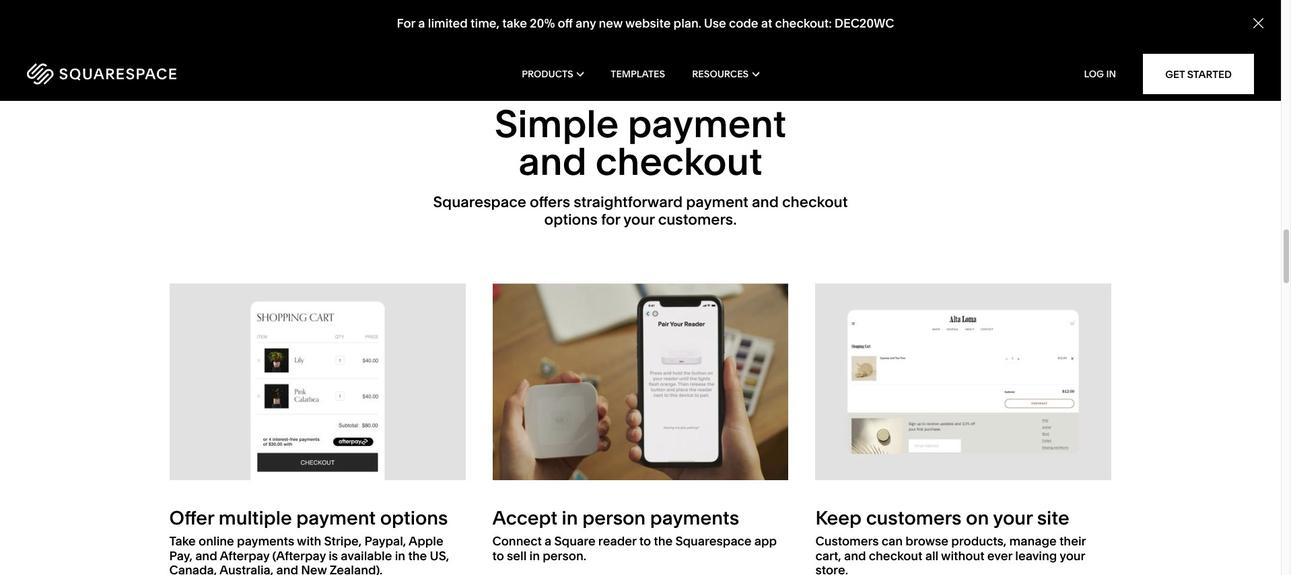 Task type: locate. For each thing, give the bounding box(es) containing it.
1 horizontal spatial checkout
[[783, 193, 848, 212]]

your
[[624, 211, 655, 229], [994, 507, 1033, 530], [1060, 549, 1086, 564]]

1 vertical spatial options
[[380, 507, 448, 530]]

squarespace logo link
[[27, 63, 272, 85]]

0 vertical spatial your
[[624, 211, 655, 229]]

payments inside offer multiple payment options take online payments with stripe, paypal, apple pay, and afterpay (afterpay is available in the us, canada, australia, and new zealand).
[[237, 534, 294, 550]]

options left 'for'
[[545, 211, 598, 229]]

us,
[[430, 549, 449, 564]]

code
[[729, 16, 759, 31]]

0 vertical spatial checkout
[[596, 139, 763, 185]]

stripe,
[[324, 534, 362, 550]]

without
[[942, 549, 985, 564]]

squarespace offers straightforward payment and checkout options for your customers.
[[433, 193, 848, 229]]

2 horizontal spatial checkout
[[869, 549, 923, 564]]

log             in
[[1085, 68, 1117, 80]]

products button
[[522, 47, 584, 101]]

in person payment on phone image
[[493, 283, 789, 481]]

all
[[926, 549, 939, 564]]

payment
[[628, 101, 787, 147], [686, 193, 749, 212], [296, 507, 376, 530]]

0 horizontal spatial your
[[624, 211, 655, 229]]

person.
[[543, 549, 587, 564]]

0 horizontal spatial payments
[[237, 534, 294, 550]]

the left us,
[[408, 549, 427, 564]]

templates link
[[611, 47, 666, 101]]

squarespace
[[433, 193, 527, 212], [676, 534, 752, 550]]

browse
[[906, 534, 949, 550]]

the right reader
[[654, 534, 673, 550]]

simple payment and checkout
[[495, 101, 787, 185]]

manage
[[1010, 534, 1057, 550]]

1 vertical spatial payment
[[686, 193, 749, 212]]

your right 'for'
[[624, 211, 655, 229]]

zealand).
[[330, 563, 383, 576]]

0 horizontal spatial squarespace
[[433, 193, 527, 212]]

the
[[654, 534, 673, 550], [408, 549, 427, 564]]

cart,
[[816, 549, 842, 564]]

0 vertical spatial options
[[545, 211, 598, 229]]

in
[[562, 507, 578, 530], [395, 549, 406, 564], [530, 549, 540, 564]]

1 vertical spatial checkout
[[783, 193, 848, 212]]

in right 'sell'
[[530, 549, 540, 564]]

2 horizontal spatial your
[[1060, 549, 1086, 564]]

available
[[341, 549, 392, 564]]

1 horizontal spatial the
[[654, 534, 673, 550]]

0 vertical spatial payment
[[628, 101, 787, 147]]

a right for
[[418, 16, 425, 31]]

0 horizontal spatial checkout
[[596, 139, 763, 185]]

plan.
[[674, 16, 702, 31]]

to left 'sell'
[[493, 549, 504, 564]]

customers
[[816, 534, 879, 550]]

your inside squarespace offers straightforward payment and checkout options for your customers.
[[624, 211, 655, 229]]

0 horizontal spatial in
[[395, 549, 406, 564]]

checkout:
[[776, 16, 832, 31]]

site
[[1038, 507, 1070, 530]]

squarespace logo image
[[27, 63, 176, 85]]

payment options ui image
[[169, 283, 466, 481]]

options inside squarespace offers straightforward payment and checkout options for your customers.
[[545, 211, 598, 229]]

offers
[[530, 193, 570, 212]]

1 vertical spatial squarespace
[[676, 534, 752, 550]]

0 vertical spatial payments
[[650, 507, 740, 530]]

0 horizontal spatial a
[[418, 16, 425, 31]]

your up manage
[[994, 507, 1033, 530]]

1 horizontal spatial squarespace
[[676, 534, 752, 550]]

multiple
[[219, 507, 292, 530]]

keep customers on your site customers can browse products, manage their cart, and checkout all without ever leaving your store.
[[816, 507, 1086, 576]]

products,
[[952, 534, 1007, 550]]

0 vertical spatial squarespace
[[433, 193, 527, 212]]

off
[[558, 16, 573, 31]]

1 horizontal spatial in
[[530, 549, 540, 564]]

1 horizontal spatial options
[[545, 211, 598, 229]]

checkout inside squarespace offers straightforward payment and checkout options for your customers.
[[783, 193, 848, 212]]

2 vertical spatial payment
[[296, 507, 376, 530]]

1 vertical spatial payments
[[237, 534, 294, 550]]

a
[[418, 16, 425, 31], [545, 534, 552, 550]]

customers
[[867, 507, 962, 530]]

1 vertical spatial a
[[545, 534, 552, 550]]

checkout
[[596, 139, 763, 185], [783, 193, 848, 212], [869, 549, 923, 564]]

to right reader
[[640, 534, 651, 550]]

on
[[967, 507, 990, 530]]

and
[[519, 139, 587, 185], [752, 193, 779, 212], [195, 549, 217, 564], [845, 549, 867, 564], [276, 563, 298, 576]]

canada,
[[169, 563, 217, 576]]

your right leaving
[[1060, 549, 1086, 564]]

2 vertical spatial checkout
[[869, 549, 923, 564]]

take
[[503, 16, 527, 31]]

a left square
[[545, 534, 552, 550]]

keep
[[816, 507, 862, 530]]

to
[[640, 534, 651, 550], [493, 549, 504, 564]]

in up square
[[562, 507, 578, 530]]

payment inside offer multiple payment options take online payments with stripe, paypal, apple pay, and afterpay (afterpay is available in the us, canada, australia, and new zealand).
[[296, 507, 376, 530]]

limited
[[428, 16, 468, 31]]

1 horizontal spatial your
[[994, 507, 1033, 530]]

0 horizontal spatial to
[[493, 549, 504, 564]]

new
[[301, 563, 327, 576]]

0 horizontal spatial options
[[380, 507, 448, 530]]

payment inside simple payment and checkout
[[628, 101, 787, 147]]

options
[[545, 211, 598, 229], [380, 507, 448, 530]]

get started
[[1166, 68, 1233, 80]]

and inside squarespace offers straightforward payment and checkout options for your customers.
[[752, 193, 779, 212]]

squarespace inside "accept in person payments connect a square reader to the squarespace app to sell in person."
[[676, 534, 752, 550]]

1 vertical spatial your
[[994, 507, 1033, 530]]

2 vertical spatial your
[[1060, 549, 1086, 564]]

store.
[[816, 563, 849, 576]]

1 horizontal spatial a
[[545, 534, 552, 550]]

checkout inside simple payment and checkout
[[596, 139, 763, 185]]

payments
[[650, 507, 740, 530], [237, 534, 294, 550]]

sell
[[507, 549, 527, 564]]

1 horizontal spatial payments
[[650, 507, 740, 530]]

options up apple
[[380, 507, 448, 530]]

0 horizontal spatial the
[[408, 549, 427, 564]]

in
[[1107, 68, 1117, 80]]

offer multiple payment options take online payments with stripe, paypal, apple pay, and afterpay (afterpay is available in the us, canada, australia, and new zealand).
[[169, 507, 449, 576]]

in left apple
[[395, 549, 406, 564]]



Task type: describe. For each thing, give the bounding box(es) containing it.
resources button
[[692, 47, 760, 101]]

for a limited time, take 20% off any new website plan. use code at checkout: dec20wc
[[397, 16, 895, 31]]

payments inside "accept in person payments connect a square reader to the squarespace app to sell in person."
[[650, 507, 740, 530]]

straightforward
[[574, 193, 683, 212]]

0 vertical spatial a
[[418, 16, 425, 31]]

dec20wc
[[835, 16, 895, 31]]

and inside the keep customers on your site customers can browse products, manage their cart, and checkout all without ever leaving your store.
[[845, 549, 867, 564]]

get
[[1166, 68, 1186, 80]]

the inside "accept in person payments connect a square reader to the squarespace app to sell in person."
[[654, 534, 673, 550]]

20%
[[530, 16, 555, 31]]

can
[[882, 534, 903, 550]]

and inside simple payment and checkout
[[519, 139, 587, 185]]

log             in link
[[1085, 68, 1117, 80]]

a inside "accept in person payments connect a square reader to the squarespace app to sell in person."
[[545, 534, 552, 550]]

resources
[[692, 68, 749, 80]]

1 horizontal spatial to
[[640, 534, 651, 550]]

time,
[[471, 16, 500, 31]]

2 horizontal spatial in
[[562, 507, 578, 530]]

with
[[297, 534, 321, 550]]

take
[[169, 534, 196, 550]]

app
[[755, 534, 777, 550]]

(afterpay
[[272, 549, 326, 564]]

products
[[522, 68, 574, 80]]

the inside offer multiple payment options take online payments with stripe, paypal, apple pay, and afterpay (afterpay is available in the us, canada, australia, and new zealand).
[[408, 549, 427, 564]]

get started link
[[1144, 54, 1255, 94]]

any
[[576, 16, 596, 31]]

pay,
[[169, 549, 193, 564]]

at
[[762, 16, 773, 31]]

started
[[1188, 68, 1233, 80]]

for
[[397, 16, 416, 31]]

simple
[[495, 101, 619, 147]]

accept in person payments connect a square reader to the squarespace app to sell in person.
[[493, 507, 777, 564]]

afterpay
[[220, 549, 270, 564]]

online
[[199, 534, 234, 550]]

apple
[[409, 534, 444, 550]]

customers.
[[658, 211, 737, 229]]

offer
[[169, 507, 214, 530]]

reader
[[599, 534, 637, 550]]

is
[[329, 549, 338, 564]]

log
[[1085, 68, 1105, 80]]

templates
[[611, 68, 666, 80]]

use
[[704, 16, 727, 31]]

squarespace inside squarespace offers straightforward payment and checkout options for your customers.
[[433, 193, 527, 212]]

new
[[599, 16, 623, 31]]

square
[[555, 534, 596, 550]]

person
[[583, 507, 646, 530]]

checkout inside the keep customers on your site customers can browse products, manage their cart, and checkout all without ever leaving your store.
[[869, 549, 923, 564]]

ever
[[988, 549, 1013, 564]]

leaving
[[1016, 549, 1058, 564]]

payment inside squarespace offers straightforward payment and checkout options for your customers.
[[686, 193, 749, 212]]

accept
[[493, 507, 558, 530]]

website
[[626, 16, 671, 31]]

their
[[1060, 534, 1086, 550]]

customer checkout screen image
[[816, 283, 1112, 481]]

paypal,
[[365, 534, 406, 550]]

australia,
[[220, 563, 274, 576]]

connect
[[493, 534, 542, 550]]

options inside offer multiple payment options take online payments with stripe, paypal, apple pay, and afterpay (afterpay is available in the us, canada, australia, and new zealand).
[[380, 507, 448, 530]]

in inside offer multiple payment options take online payments with stripe, paypal, apple pay, and afterpay (afterpay is available in the us, canada, australia, and new zealand).
[[395, 549, 406, 564]]

for
[[601, 211, 621, 229]]



Task type: vqa. For each thing, say whether or not it's contained in the screenshot.
the For a limited time, take 20% off any new website plan. Use code at checkout: DEC20WC
yes



